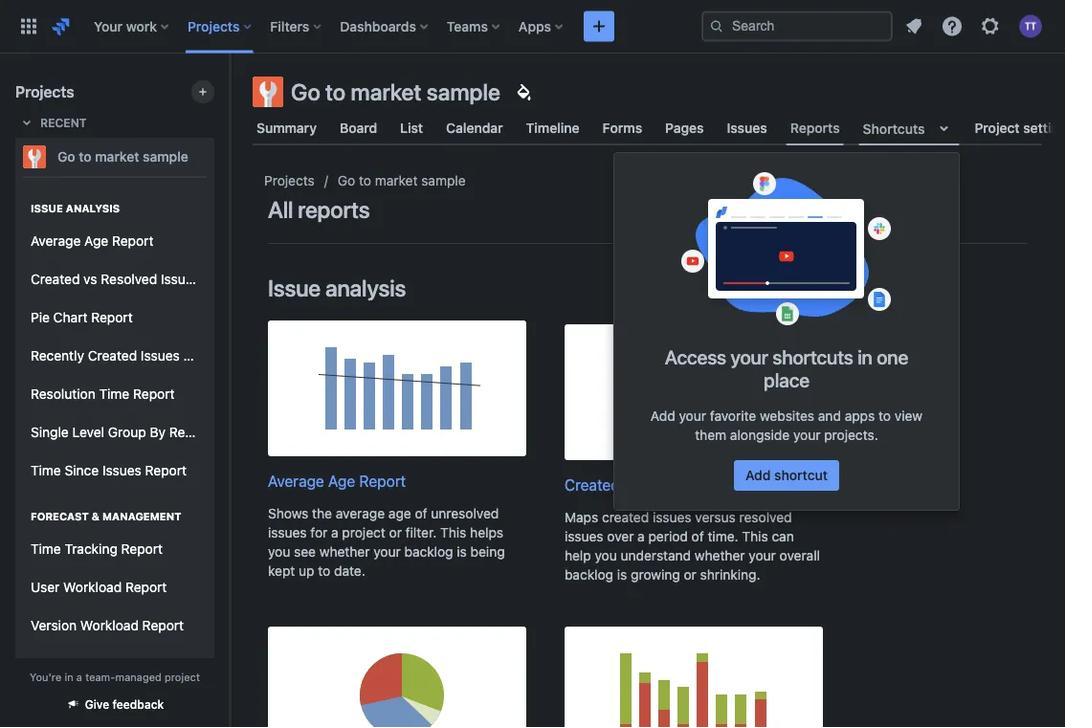 Task type: locate. For each thing, give the bounding box(es) containing it.
0 vertical spatial of
[[415, 506, 427, 521]]

over
[[607, 529, 634, 544]]

you're
[[30, 671, 61, 683]]

since
[[65, 463, 99, 479]]

or inside shows the average age of unresolved issues for a project or filter. this helps you see whether your backlog is being kept up to date.
[[389, 525, 402, 541]]

1 horizontal spatial add
[[745, 467, 771, 483]]

can
[[772, 529, 794, 544]]

primary element
[[11, 0, 701, 53]]

1 vertical spatial in
[[65, 671, 73, 683]]

created up maps
[[565, 476, 620, 494]]

report
[[112, 233, 154, 249], [203, 271, 245, 287], [91, 310, 133, 325], [183, 348, 225, 364], [133, 386, 175, 402], [169, 425, 211, 440], [145, 463, 187, 479], [359, 472, 406, 490], [763, 476, 809, 494], [121, 541, 163, 557], [125, 580, 167, 595], [142, 618, 184, 634]]

0 horizontal spatial add
[[651, 408, 675, 424]]

whether inside shows the average age of unresolved issues for a project or filter. this helps you see whether your backlog is being kept up to date.
[[319, 544, 370, 560]]

1 horizontal spatial in
[[858, 345, 872, 368]]

1 vertical spatial time
[[31, 463, 61, 479]]

is left being
[[457, 544, 467, 560]]

whether inside maps created issues versus resolved issues over a period of time. this can help you understand whether your overall backlog is growing or shrinking.
[[695, 548, 745, 564]]

go to market sample link down recent
[[15, 138, 207, 176]]

this
[[440, 525, 466, 541], [742, 529, 768, 544]]

0 vertical spatial issue
[[31, 202, 63, 215]]

2 horizontal spatial go
[[338, 173, 355, 189]]

list
[[400, 120, 423, 136]]

you up kept on the left bottom
[[268, 544, 290, 560]]

1 vertical spatial project
[[165, 671, 200, 683]]

jira image
[[50, 15, 73, 38], [50, 15, 73, 38]]

go to market sample
[[291, 78, 500, 105], [57, 149, 188, 165], [338, 173, 466, 189]]

time left since
[[31, 463, 61, 479]]

average age report
[[31, 233, 154, 249], [268, 472, 406, 490]]

user workload report
[[31, 580, 167, 595]]

in inside access your shortcuts in one place
[[858, 345, 872, 368]]

1 vertical spatial projects
[[15, 83, 74, 101]]

sample up calendar
[[427, 78, 500, 105]]

projects for the projects link
[[264, 173, 315, 189]]

your down age
[[373, 544, 401, 560]]

0 vertical spatial resolved
[[101, 271, 157, 287]]

your inside maps created issues versus resolved issues over a period of time. this can help you understand whether your overall backlog is growing or shrinking.
[[749, 548, 776, 564]]

issue down all
[[268, 275, 321, 301]]

2 vertical spatial go
[[338, 173, 355, 189]]

up
[[299, 563, 314, 579]]

go to market sample up list
[[291, 78, 500, 105]]

sample down "calendar" link
[[421, 173, 466, 189]]

1 horizontal spatial average age report
[[268, 472, 406, 490]]

0 horizontal spatial backlog
[[404, 544, 453, 560]]

issues down maps
[[565, 529, 603, 544]]

whether for report
[[319, 544, 370, 560]]

0 horizontal spatial of
[[415, 506, 427, 521]]

issues down shows
[[268, 525, 307, 541]]

1 horizontal spatial age
[[328, 472, 355, 490]]

add down alongside
[[745, 467, 771, 483]]

issues up pie chart report link
[[161, 271, 200, 287]]

0 horizontal spatial analysis
[[66, 202, 120, 215]]

0 horizontal spatial is
[[457, 544, 467, 560]]

sample
[[427, 78, 500, 105], [143, 149, 188, 165], [421, 173, 466, 189]]

recently created issues report link
[[23, 337, 225, 375]]

projects inside dropdown button
[[188, 18, 240, 34]]

analysis down reports
[[325, 275, 406, 301]]

a right for
[[331, 525, 338, 541]]

a inside shows the average age of unresolved issues for a project or filter. this helps you see whether your backlog is being kept up to date.
[[331, 525, 338, 541]]

teams
[[447, 18, 488, 34]]

0 horizontal spatial age
[[84, 233, 108, 249]]

1 horizontal spatial resolved
[[648, 476, 711, 494]]

created inside "link"
[[31, 271, 80, 287]]

whether for resolved
[[695, 548, 745, 564]]

your work
[[94, 18, 157, 34]]

0 vertical spatial in
[[858, 345, 872, 368]]

1 vertical spatial analysis
[[325, 275, 406, 301]]

workload down user workload report link
[[80, 618, 139, 634]]

you inside maps created issues versus resolved issues over a period of time. this can help you understand whether your overall backlog is growing or shrinking.
[[595, 548, 617, 564]]

summary
[[256, 120, 317, 136]]

1 vertical spatial issue
[[268, 275, 321, 301]]

to down recent
[[79, 149, 92, 165]]

management
[[102, 511, 181, 523]]

workload
[[63, 580, 122, 595], [80, 618, 139, 634]]

settings image
[[979, 15, 1002, 38]]

average age report link
[[23, 222, 207, 260], [268, 321, 526, 493]]

vs.
[[624, 476, 644, 494]]

reports
[[790, 120, 840, 136]]

this down 'resolved'
[[742, 529, 768, 544]]

1 horizontal spatial average age report link
[[268, 321, 526, 493]]

0 horizontal spatial average age report link
[[23, 222, 207, 260]]

average up chart
[[31, 233, 81, 249]]

1 vertical spatial market
[[95, 149, 139, 165]]

appswitcher icon image
[[17, 15, 40, 38]]

0 horizontal spatial issue analysis
[[31, 202, 120, 215]]

2 group from the top
[[23, 182, 245, 496]]

the
[[312, 506, 332, 521]]

for
[[310, 525, 328, 541]]

projects up all
[[264, 173, 315, 189]]

add inside add your favorite websites and apps to view them alongside your projects.
[[651, 408, 675, 424]]

2 vertical spatial created
[[565, 476, 620, 494]]

0 horizontal spatial average
[[31, 233, 81, 249]]

1 vertical spatial average age report link
[[268, 321, 526, 493]]

2 vertical spatial go to market sample
[[338, 173, 466, 189]]

1 horizontal spatial go
[[291, 78, 320, 105]]

created down pie chart report link
[[88, 348, 137, 364]]

go to market sample inside go to market sample link
[[57, 149, 188, 165]]

0 vertical spatial add
[[651, 408, 675, 424]]

version workload report link
[[23, 607, 207, 645]]

board
[[340, 120, 377, 136]]

issues inside shows the average age of unresolved issues for a project or filter. this helps you see whether your backlog is being kept up to date.
[[268, 525, 307, 541]]

0 horizontal spatial or
[[389, 525, 402, 541]]

1 horizontal spatial issue analysis
[[268, 275, 406, 301]]

2 horizontal spatial projects
[[264, 173, 315, 189]]

0 vertical spatial or
[[389, 525, 402, 541]]

team-
[[85, 671, 115, 683]]

websites
[[760, 408, 814, 424]]

apps
[[845, 408, 875, 424]]

1 vertical spatial go
[[57, 149, 75, 165]]

go to market sample link
[[15, 138, 207, 176], [338, 169, 466, 192]]

or right growing
[[684, 567, 697, 583]]

sample left add to starred icon
[[143, 149, 188, 165]]

go to market sample link down list 'link'
[[338, 169, 466, 192]]

list link
[[396, 111, 427, 145]]

1 horizontal spatial created
[[88, 348, 137, 364]]

resolution time report link
[[23, 375, 207, 413]]

resolved right 'vs.'
[[648, 476, 711, 494]]

1 horizontal spatial issue
[[268, 275, 321, 301]]

all reports
[[268, 196, 370, 223]]

period
[[648, 529, 688, 544]]

issue down recent
[[31, 202, 63, 215]]

1 vertical spatial or
[[684, 567, 697, 583]]

group containing time tracking report
[[23, 490, 207, 651]]

backlog down help at the bottom
[[565, 567, 613, 583]]

or down age
[[389, 525, 402, 541]]

alongside
[[730, 427, 790, 443]]

go down recent
[[57, 149, 75, 165]]

your
[[94, 18, 123, 34]]

projects button
[[182, 11, 259, 42]]

0 vertical spatial average age report
[[31, 233, 154, 249]]

2 vertical spatial projects
[[264, 173, 315, 189]]

0 horizontal spatial whether
[[319, 544, 370, 560]]

created vs resolved issues report
[[31, 271, 245, 287]]

0 vertical spatial created
[[31, 271, 80, 287]]

issues
[[653, 509, 692, 525], [268, 525, 307, 541], [565, 529, 603, 544]]

one
[[877, 345, 908, 368]]

a left team-
[[76, 671, 82, 683]]

of left time.
[[692, 529, 704, 544]]

recent
[[40, 116, 87, 129]]

go to market sample down recent
[[57, 149, 188, 165]]

to left the view
[[879, 408, 891, 424]]

resolved inside "link"
[[101, 271, 157, 287]]

tab list containing reports
[[241, 111, 1065, 145]]

projects up the collapse recent projects image
[[15, 83, 74, 101]]

created for created vs. resolved issues report
[[565, 476, 620, 494]]

view
[[895, 408, 923, 424]]

1 horizontal spatial a
[[331, 525, 338, 541]]

to inside add your favorite websites and apps to view them alongside your projects.
[[879, 408, 891, 424]]

your up place
[[731, 345, 768, 368]]

resolved
[[739, 509, 792, 525]]

whether down time.
[[695, 548, 745, 564]]

projects
[[188, 18, 240, 34], [15, 83, 74, 101], [264, 173, 315, 189]]

resolution
[[31, 386, 95, 402]]

created vs. resolved issues report
[[565, 476, 809, 494]]

1 vertical spatial age
[[328, 472, 355, 490]]

1 horizontal spatial average
[[268, 472, 324, 490]]

time
[[99, 386, 129, 402], [31, 463, 61, 479], [31, 541, 61, 557]]

projects link
[[264, 169, 315, 192]]

dashboards button
[[334, 11, 435, 42]]

1 horizontal spatial backlog
[[565, 567, 613, 583]]

average age report up the
[[268, 472, 406, 490]]

average age report up vs
[[31, 233, 154, 249]]

1 vertical spatial issue analysis
[[268, 275, 406, 301]]

is left growing
[[617, 567, 627, 583]]

0 vertical spatial average
[[31, 233, 81, 249]]

of up filter. on the bottom
[[415, 506, 427, 521]]

you down over
[[595, 548, 617, 564]]

you for created
[[595, 548, 617, 564]]

0 vertical spatial project
[[342, 525, 385, 541]]

access
[[665, 345, 726, 368]]

2 vertical spatial time
[[31, 541, 61, 557]]

maps created issues versus resolved issues over a period of time. this can help you understand whether your overall backlog is growing or shrinking.
[[565, 509, 820, 583]]

issues inside tab list
[[727, 120, 767, 136]]

average inside group
[[31, 233, 81, 249]]

chart
[[53, 310, 88, 325]]

project down the average
[[342, 525, 385, 541]]

0 vertical spatial issue analysis
[[31, 202, 120, 215]]

average
[[31, 233, 81, 249], [268, 472, 324, 490]]

give feedback button
[[54, 689, 175, 720]]

age up vs
[[84, 233, 108, 249]]

project setting link
[[971, 111, 1065, 145]]

backlog down filter. on the bottom
[[404, 544, 453, 560]]

analysis up vs
[[66, 202, 120, 215]]

group
[[23, 176, 245, 727], [23, 182, 245, 496], [23, 490, 207, 651], [23, 645, 207, 727]]

time up single level group by report "link"
[[99, 386, 129, 402]]

0 horizontal spatial average age report
[[31, 233, 154, 249]]

filters
[[270, 18, 309, 34]]

go up reports
[[338, 173, 355, 189]]

go up summary
[[291, 78, 320, 105]]

time down 'forecast'
[[31, 541, 61, 557]]

set background color image
[[512, 80, 535, 103]]

created left vs
[[31, 271, 80, 287]]

issue analysis down reports
[[268, 275, 406, 301]]

1 group from the top
[[23, 176, 245, 727]]

workload down tracking
[[63, 580, 122, 595]]

issue analysis up vs
[[31, 202, 120, 215]]

0 horizontal spatial you
[[268, 544, 290, 560]]

single level group by report link
[[23, 413, 211, 452]]

this down the unresolved
[[440, 525, 466, 541]]

your down can
[[749, 548, 776, 564]]

1 horizontal spatial you
[[595, 548, 617, 564]]

0 vertical spatial age
[[84, 233, 108, 249]]

1 vertical spatial backlog
[[565, 567, 613, 583]]

1 vertical spatial of
[[692, 529, 704, 544]]

0 horizontal spatial resolved
[[101, 271, 157, 287]]

1 vertical spatial workload
[[80, 618, 139, 634]]

0 vertical spatial workload
[[63, 580, 122, 595]]

issue analysis
[[31, 202, 120, 215], [268, 275, 406, 301]]

0 horizontal spatial created
[[31, 271, 80, 287]]

0 horizontal spatial issues
[[268, 525, 307, 541]]

add down access
[[651, 408, 675, 424]]

date.
[[334, 563, 365, 579]]

2 horizontal spatial a
[[638, 529, 645, 544]]

all
[[268, 196, 293, 223]]

average up shows
[[268, 472, 324, 490]]

age up the average
[[328, 472, 355, 490]]

reports
[[298, 196, 370, 223]]

resolved right vs
[[101, 271, 157, 287]]

a right over
[[638, 529, 645, 544]]

to up reports
[[359, 173, 371, 189]]

1 horizontal spatial is
[[617, 567, 627, 583]]

1 vertical spatial is
[[617, 567, 627, 583]]

0 vertical spatial backlog
[[404, 544, 453, 560]]

1 horizontal spatial of
[[692, 529, 704, 544]]

projects up create project "icon"
[[188, 18, 240, 34]]

backlog
[[404, 544, 453, 560], [565, 567, 613, 583]]

1 horizontal spatial projects
[[188, 18, 240, 34]]

1 vertical spatial go to market sample
[[57, 149, 188, 165]]

of inside maps created issues versus resolved issues over a period of time. this can help you understand whether your overall backlog is growing or shrinking.
[[692, 529, 704, 544]]

0 vertical spatial is
[[457, 544, 467, 560]]

a
[[331, 525, 338, 541], [638, 529, 645, 544], [76, 671, 82, 683]]

issues right pages
[[727, 120, 767, 136]]

you inside shows the average age of unresolved issues for a project or filter. this helps you see whether your backlog is being kept up to date.
[[268, 544, 290, 560]]

and
[[818, 408, 841, 424]]

shortcuts
[[772, 345, 853, 368]]

in right you're
[[65, 671, 73, 683]]

a inside maps created issues versus resolved issues over a period of time. this can help you understand whether your overall backlog is growing or shrinking.
[[638, 529, 645, 544]]

shortcuts
[[863, 120, 925, 136]]

add for add your favorite websites and apps to view them alongside your projects.
[[651, 408, 675, 424]]

tab list
[[241, 111, 1065, 145]]

backlog inside shows the average age of unresolved issues for a project or filter. this helps you see whether your backlog is being kept up to date.
[[404, 544, 453, 560]]

to right the 'up'
[[318, 563, 330, 579]]

whether up date.
[[319, 544, 370, 560]]

add inside 'button'
[[745, 467, 771, 483]]

your
[[731, 345, 768, 368], [679, 408, 706, 424], [793, 427, 821, 443], [373, 544, 401, 560], [749, 548, 776, 564]]

to
[[325, 78, 346, 105], [79, 149, 92, 165], [359, 173, 371, 189], [879, 408, 891, 424], [318, 563, 330, 579]]

search image
[[709, 19, 724, 34]]

1 horizontal spatial this
[[742, 529, 768, 544]]

age
[[84, 233, 108, 249], [328, 472, 355, 490]]

or inside maps created issues versus resolved issues over a period of time. this can help you understand whether your overall backlog is growing or shrinking.
[[684, 567, 697, 583]]

banner
[[0, 0, 1065, 54]]

created for created vs resolved issues report
[[31, 271, 80, 287]]

place
[[764, 368, 810, 391]]

1 vertical spatial resolved
[[648, 476, 711, 494]]

3 group from the top
[[23, 490, 207, 651]]

issues up period
[[653, 509, 692, 525]]

project right managed
[[165, 671, 200, 683]]

1 vertical spatial add
[[745, 467, 771, 483]]

0 vertical spatial analysis
[[66, 202, 120, 215]]

2 horizontal spatial created
[[565, 476, 620, 494]]

1 horizontal spatial project
[[342, 525, 385, 541]]

go to market sample down list 'link'
[[338, 173, 466, 189]]

of
[[415, 506, 427, 521], [692, 529, 704, 544]]

in left one in the right of the page
[[858, 345, 872, 368]]



Task type: vqa. For each thing, say whether or not it's contained in the screenshot.
filters,
no



Task type: describe. For each thing, give the bounding box(es) containing it.
unresolved
[[431, 506, 499, 521]]

0 vertical spatial average age report link
[[23, 222, 207, 260]]

work
[[126, 18, 157, 34]]

add shortcut
[[745, 467, 828, 483]]

issue analysis inside group
[[31, 202, 120, 215]]

resolved for vs
[[101, 271, 157, 287]]

sidebar navigation image
[[209, 77, 251, 115]]

single
[[31, 425, 69, 440]]

0 horizontal spatial a
[[76, 671, 82, 683]]

time.
[[708, 529, 738, 544]]

0 horizontal spatial projects
[[15, 83, 74, 101]]

0 vertical spatial go to market sample
[[291, 78, 500, 105]]

issues down pie chart report link
[[141, 348, 180, 364]]

of inside shows the average age of unresolved issues for a project or filter. this helps you see whether your backlog is being kept up to date.
[[415, 506, 427, 521]]

recently created issues report
[[31, 348, 225, 364]]

2 horizontal spatial issues
[[653, 509, 692, 525]]

shows
[[268, 506, 309, 521]]

created vs resolved issues report link
[[23, 260, 245, 299]]

banner containing your work
[[0, 0, 1065, 54]]

0 horizontal spatial in
[[65, 671, 73, 683]]

managed
[[115, 671, 162, 683]]

understand
[[621, 548, 691, 564]]

teams button
[[441, 11, 507, 42]]

filters button
[[265, 11, 329, 42]]

calendar
[[446, 120, 503, 136]]

backlog inside maps created issues versus resolved issues over a period of time. this can help you understand whether your overall backlog is growing or shrinking.
[[565, 567, 613, 583]]

shortcut
[[774, 467, 828, 483]]

workload for version
[[80, 618, 139, 634]]

add shortcut button
[[734, 460, 839, 491]]

2 vertical spatial sample
[[421, 173, 466, 189]]

time tracking report link
[[23, 530, 207, 568]]

feedback
[[112, 698, 164, 712]]

kept
[[268, 563, 295, 579]]

2 vertical spatial market
[[375, 173, 418, 189]]

pie chart report link
[[23, 299, 207, 337]]

forecast
[[31, 511, 89, 523]]

your profile and settings image
[[1019, 15, 1042, 38]]

average age report inside group
[[31, 233, 154, 249]]

apps button
[[513, 11, 570, 42]]

created
[[602, 509, 649, 525]]

shrinking.
[[700, 567, 760, 583]]

add your favorite websites and apps to view them alongside your projects.
[[651, 408, 923, 443]]

1 horizontal spatial analysis
[[325, 275, 406, 301]]

&
[[92, 511, 100, 523]]

your work button
[[88, 11, 176, 42]]

0 vertical spatial market
[[351, 78, 422, 105]]

filter.
[[405, 525, 437, 541]]

issues up "versus"
[[715, 476, 759, 494]]

resolution time report
[[31, 386, 175, 402]]

create project image
[[195, 84, 211, 100]]

your inside shows the average age of unresolved issues for a project or filter. this helps you see whether your backlog is being kept up to date.
[[373, 544, 401, 560]]

1 vertical spatial average age report
[[268, 472, 406, 490]]

age inside group
[[84, 233, 108, 249]]

pie
[[31, 310, 50, 325]]

your down websites
[[793, 427, 821, 443]]

0 vertical spatial time
[[99, 386, 129, 402]]

versus
[[695, 509, 736, 525]]

0 vertical spatial sample
[[427, 78, 500, 105]]

project inside shows the average age of unresolved issues for a project or filter. this helps you see whether your backlog is being kept up to date.
[[342, 525, 385, 541]]

version workload report
[[31, 618, 184, 634]]

1 horizontal spatial go to market sample link
[[338, 169, 466, 192]]

your up them
[[679, 408, 706, 424]]

your inside access your shortcuts in one place
[[731, 345, 768, 368]]

workload for user
[[63, 580, 122, 595]]

forms link
[[599, 111, 646, 145]]

average
[[336, 506, 385, 521]]

1 vertical spatial created
[[88, 348, 137, 364]]

Search field
[[701, 11, 893, 42]]

0 vertical spatial go
[[291, 78, 320, 105]]

add to starred image
[[209, 145, 232, 168]]

resolved for vs.
[[648, 476, 711, 494]]

0 horizontal spatial issue
[[31, 202, 63, 215]]

time since issues report link
[[23, 452, 207, 490]]

time for since
[[31, 463, 61, 479]]

version
[[31, 618, 77, 634]]

timeline link
[[522, 111, 583, 145]]

pages link
[[661, 111, 708, 145]]

to inside shows the average age of unresolved issues for a project or filter. this helps you see whether your backlog is being kept up to date.
[[318, 563, 330, 579]]

time since issues report
[[31, 463, 187, 479]]

pages
[[665, 120, 704, 136]]

maps
[[565, 509, 598, 525]]

create image
[[588, 15, 611, 38]]

to up board
[[325, 78, 346, 105]]

collapse recent projects image
[[15, 111, 38, 134]]

user workload report link
[[23, 568, 207, 607]]

timeline
[[526, 120, 580, 136]]

1 vertical spatial average
[[268, 472, 324, 490]]

shows the average age of unresolved issues for a project or filter. this helps you see whether your backlog is being kept up to date.
[[268, 506, 505, 579]]

growing
[[631, 567, 680, 583]]

give
[[85, 698, 109, 712]]

0 horizontal spatial go to market sample link
[[15, 138, 207, 176]]

see
[[294, 544, 316, 560]]

level
[[72, 425, 104, 440]]

apps
[[519, 18, 551, 34]]

issues inside "link"
[[161, 271, 200, 287]]

projects.
[[824, 427, 878, 443]]

created vs. resolved issues report link
[[565, 324, 823, 497]]

add for add shortcut
[[745, 467, 771, 483]]

recently
[[31, 348, 84, 364]]

1 vertical spatial sample
[[143, 149, 188, 165]]

projects for projects dropdown button
[[188, 18, 240, 34]]

time for tracking
[[31, 541, 61, 557]]

summary link
[[253, 111, 321, 145]]

is inside shows the average age of unresolved issues for a project or filter. this helps you see whether your backlog is being kept up to date.
[[457, 544, 467, 560]]

you for average
[[268, 544, 290, 560]]

0 horizontal spatial project
[[165, 671, 200, 683]]

issues link
[[723, 111, 771, 145]]

notifications image
[[902, 15, 925, 38]]

help
[[565, 548, 591, 564]]

vs
[[83, 271, 97, 287]]

overall
[[780, 548, 820, 564]]

group
[[108, 425, 146, 440]]

tracking
[[65, 541, 118, 557]]

help image
[[941, 15, 964, 38]]

4 group from the top
[[23, 645, 207, 727]]

this inside maps created issues versus resolved issues over a period of time. this can help you understand whether your overall backlog is growing or shrinking.
[[742, 529, 768, 544]]

0 horizontal spatial go
[[57, 149, 75, 165]]

by
[[150, 425, 166, 440]]

calendar link
[[442, 111, 507, 145]]

being
[[470, 544, 505, 560]]

dashboards
[[340, 18, 416, 34]]

access your shortcuts in one place
[[665, 345, 908, 391]]

this inside shows the average age of unresolved issues for a project or filter. this helps you see whether your backlog is being kept up to date.
[[440, 525, 466, 541]]

give feedback
[[85, 698, 164, 712]]

favorite
[[710, 408, 756, 424]]

user
[[31, 580, 60, 595]]

issues down "single level group by report"
[[102, 463, 141, 479]]

setting
[[1023, 120, 1065, 136]]

1 horizontal spatial issues
[[565, 529, 603, 544]]

is inside maps created issues versus resolved issues over a period of time. this can help you understand whether your overall backlog is growing or shrinking.
[[617, 567, 627, 583]]



